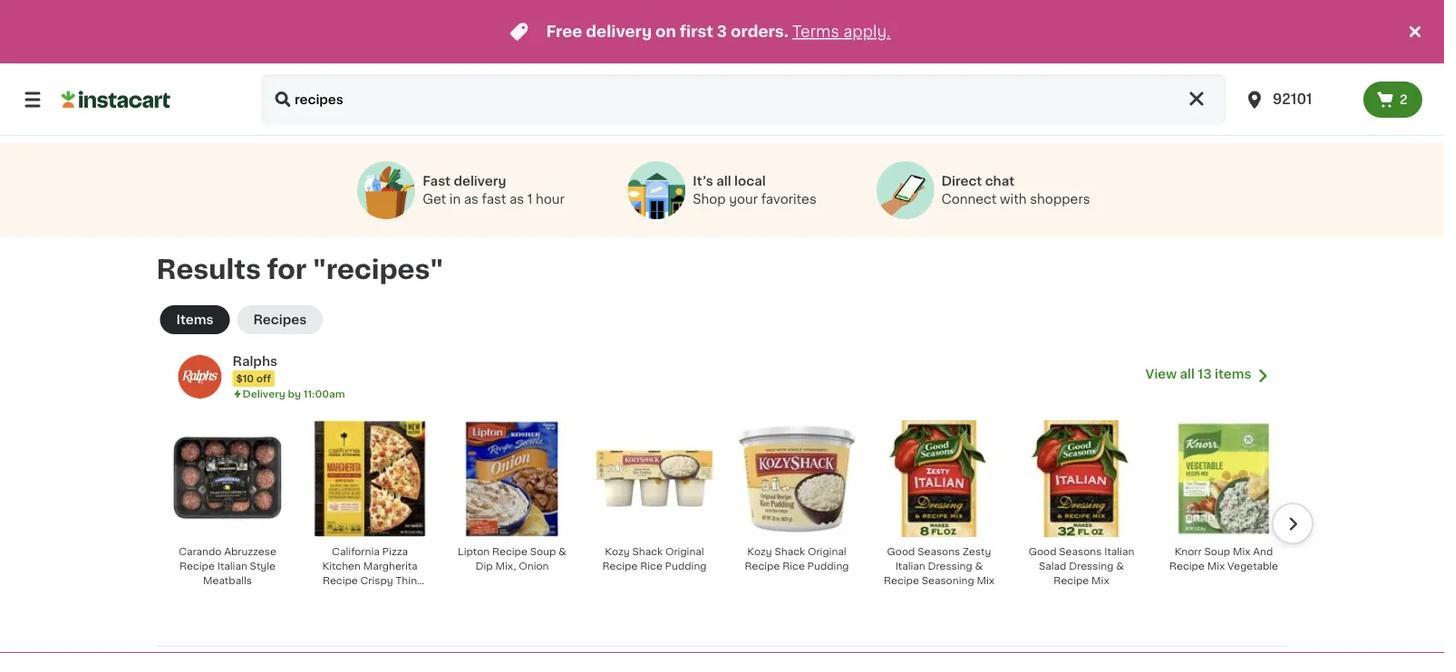 Task type: locate. For each thing, give the bounding box(es) containing it.
0 horizontal spatial kozy shack original recipe rice pudding image
[[596, 421, 713, 538]]

seasons up seasoning
[[918, 547, 961, 557]]

all left 13
[[1180, 368, 1195, 381]]

1 horizontal spatial kozy shack original recipe rice pudding button
[[733, 420, 861, 585]]

good seasons zesty italian dressing & recipe seasoning mix image
[[881, 421, 998, 538]]

italian left knorr
[[1105, 547, 1135, 557]]

1 original from the left
[[666, 547, 704, 557]]

good seasons italian salad dressing & recipe mix button
[[1018, 420, 1146, 599]]

mix inside good seasons zesty italian dressing & recipe seasoning mix
[[977, 576, 995, 586]]

& inside the good seasons italian salad dressing & recipe mix
[[1117, 562, 1125, 572]]

good inside good seasons zesty italian dressing & recipe seasoning mix
[[888, 547, 915, 557]]

italian inside good seasons zesty italian dressing & recipe seasoning mix
[[896, 562, 926, 572]]

1 horizontal spatial seasons
[[1060, 547, 1102, 557]]

good left zesty
[[888, 547, 915, 557]]

delivery
[[586, 24, 652, 39], [454, 175, 506, 188]]

recipe
[[492, 547, 528, 557], [180, 562, 215, 572], [603, 562, 638, 572], [745, 562, 780, 572], [1170, 562, 1205, 572], [323, 576, 358, 586], [884, 576, 919, 586], [1054, 576, 1089, 586]]

lipton recipe soup & dip mix, onion
[[458, 547, 567, 572]]

& inside good seasons zesty italian dressing & recipe seasoning mix
[[975, 562, 983, 572]]

salad
[[1039, 562, 1067, 572]]

2 soup from the left
[[1205, 547, 1231, 557]]

item carousel region
[[138, 413, 1314, 654]]

good
[[888, 547, 915, 557], [1029, 547, 1057, 557]]

italian up seasoning
[[896, 562, 926, 572]]

0 horizontal spatial kozy shack original recipe rice pudding button
[[591, 420, 719, 585]]

seasons
[[918, 547, 961, 557], [1060, 547, 1102, 557]]

1 dressing from the left
[[928, 562, 973, 572]]

1 pudding from the left
[[665, 562, 707, 572]]

italian up "meatballs"
[[217, 562, 247, 572]]

1 horizontal spatial original
[[808, 547, 847, 557]]

dressing
[[928, 562, 973, 572], [1069, 562, 1114, 572]]

0 horizontal spatial &
[[559, 547, 567, 557]]

1 horizontal spatial pudding
[[808, 562, 849, 572]]

2 kozy shack original recipe rice pudding button from the left
[[733, 420, 861, 585]]

dressing inside the good seasons italian salad dressing & recipe mix
[[1069, 562, 1114, 572]]

items button
[[160, 306, 230, 335]]

92101 button
[[1244, 74, 1353, 125]]

0 horizontal spatial shack
[[633, 547, 663, 557]]

soup
[[530, 547, 556, 557], [1205, 547, 1231, 557]]

1 horizontal spatial italian
[[896, 562, 926, 572]]

italian inside the good seasons italian salad dressing & recipe mix
[[1105, 547, 1135, 557]]

1 soup from the left
[[530, 547, 556, 557]]

1 kozy shack original recipe rice pudding from the left
[[603, 547, 707, 572]]

1 horizontal spatial dressing
[[1069, 562, 1114, 572]]

direct chat
[[942, 175, 1015, 188]]

0 horizontal spatial good
[[888, 547, 915, 557]]

delivery
[[243, 389, 285, 399]]

shack for 1st the kozy shack original recipe rice pudding "image" from left
[[633, 547, 663, 557]]

1 rice from the left
[[640, 562, 663, 572]]

california pizza kitchen margherita recipe crispy thin crust frozen pizza
[[322, 547, 418, 601]]

2 shack from the left
[[775, 547, 805, 557]]

Search field
[[261, 74, 1226, 125]]

vegetable
[[1228, 562, 1279, 572]]

carando
[[179, 547, 222, 557]]

2 button
[[1364, 82, 1423, 118]]

soup right knorr
[[1205, 547, 1231, 557]]

1 vertical spatial delivery
[[454, 175, 506, 188]]

crispy
[[361, 576, 393, 586]]

1 kozy shack original recipe rice pudding button from the left
[[591, 420, 719, 585]]

& inside lipton recipe soup & dip mix, onion
[[559, 547, 567, 557]]

2 pudding from the left
[[808, 562, 849, 572]]

0 horizontal spatial delivery
[[454, 175, 506, 188]]

recipe inside good seasons zesty italian dressing & recipe seasoning mix
[[884, 576, 919, 586]]

good for italian
[[888, 547, 915, 557]]

0 horizontal spatial soup
[[530, 547, 556, 557]]

delivery inside limited time offer region
[[586, 24, 652, 39]]

2 good from the left
[[1029, 547, 1057, 557]]

0 horizontal spatial seasons
[[918, 547, 961, 557]]

good up salad
[[1029, 547, 1057, 557]]

delivery right fast
[[454, 175, 506, 188]]

1 seasons from the left
[[918, 547, 961, 557]]

all right it's
[[717, 175, 732, 188]]

1 horizontal spatial shack
[[775, 547, 805, 557]]

pudding for second the kozy shack original recipe rice pudding "image" from the left
[[808, 562, 849, 572]]

1 vertical spatial all
[[1180, 368, 1195, 381]]

pizza up margherita
[[382, 547, 408, 557]]

california pizza kitchen margherita recipe crispy thin crust frozen pizza image
[[312, 421, 429, 538]]

1 horizontal spatial kozy
[[748, 547, 772, 557]]

1 kozy from the left
[[605, 547, 630, 557]]

delivery by 11:00am
[[243, 389, 345, 399]]

0 horizontal spatial pudding
[[665, 562, 707, 572]]

pudding for 1st the kozy shack original recipe rice pudding "image" from left
[[665, 562, 707, 572]]

terms
[[793, 24, 840, 39]]

good seasons zesty italian dressing & recipe seasoning mix button
[[876, 420, 1004, 599]]

terms apply. link
[[793, 24, 891, 39]]

mix inside the good seasons italian salad dressing & recipe mix
[[1092, 576, 1110, 586]]

items
[[176, 314, 214, 326]]

1 shack from the left
[[633, 547, 663, 557]]

1 horizontal spatial all
[[1180, 368, 1195, 381]]

seasons up salad
[[1060, 547, 1102, 557]]

shack for second the kozy shack original recipe rice pudding "image" from the left
[[775, 547, 805, 557]]

1 horizontal spatial kozy shack original recipe rice pudding image
[[739, 421, 856, 538]]

california pizza kitchen margherita recipe crispy thin crust frozen pizza button
[[306, 420, 434, 601]]

local
[[735, 175, 766, 188]]

lipton recipe soup & dip mix, onion image
[[454, 421, 571, 538]]

it's
[[693, 175, 714, 188]]

onion
[[519, 562, 549, 572]]

limited time offer region
[[0, 0, 1405, 63]]

seasons for italian
[[918, 547, 961, 557]]

2 kozy shack original recipe rice pudding from the left
[[745, 547, 849, 572]]

free delivery on first 3 orders. terms apply.
[[546, 24, 891, 39]]

kozy
[[605, 547, 630, 557], [748, 547, 772, 557]]

italian
[[1105, 547, 1135, 557], [217, 562, 247, 572], [896, 562, 926, 572]]

1 horizontal spatial &
[[975, 562, 983, 572]]

carando abruzzese recipe italian style meatballs button
[[164, 420, 292, 599]]

rice
[[640, 562, 663, 572], [783, 562, 805, 572]]

0 vertical spatial all
[[717, 175, 732, 188]]

2 rice from the left
[[783, 562, 805, 572]]

kozy for 1st the kozy shack original recipe rice pudding "image" from left
[[605, 547, 630, 557]]

seasons inside the good seasons italian salad dressing & recipe mix
[[1060, 547, 1102, 557]]

$10
[[236, 374, 254, 384]]

2 kozy from the left
[[748, 547, 772, 557]]

0 horizontal spatial kozy
[[605, 547, 630, 557]]

off
[[257, 374, 271, 384]]

0 horizontal spatial italian
[[217, 562, 247, 572]]

0 horizontal spatial original
[[666, 547, 704, 557]]

dressing for zesty
[[928, 562, 973, 572]]

&
[[559, 547, 567, 557], [975, 562, 983, 572], [1117, 562, 1125, 572]]

0 horizontal spatial kozy shack original recipe rice pudding
[[603, 547, 707, 572]]

italian inside the carando abruzzese recipe italian style meatballs
[[217, 562, 247, 572]]

fast delivery
[[423, 175, 506, 188]]

0 horizontal spatial rice
[[640, 562, 663, 572]]

seasoning
[[922, 576, 975, 586]]

recipe inside california pizza kitchen margherita recipe crispy thin crust frozen pizza
[[323, 576, 358, 586]]

2 seasons from the left
[[1060, 547, 1102, 557]]

2 kozy shack original recipe rice pudding image from the left
[[739, 421, 856, 538]]

kozy shack original recipe rice pudding
[[603, 547, 707, 572], [745, 547, 849, 572]]

items
[[1215, 368, 1252, 381]]

dressing inside good seasons zesty italian dressing & recipe seasoning mix
[[928, 562, 973, 572]]

92101
[[1273, 93, 1313, 106]]

it's all local
[[693, 175, 766, 188]]

2 horizontal spatial &
[[1117, 562, 1125, 572]]

kozy shack original recipe rice pudding button
[[591, 420, 719, 585], [733, 420, 861, 585]]

pizza
[[382, 547, 408, 557], [390, 591, 416, 601]]

all for it's
[[717, 175, 732, 188]]

1 horizontal spatial soup
[[1205, 547, 1231, 557]]

delivery for free
[[586, 24, 652, 39]]

recipe inside the good seasons italian salad dressing & recipe mix
[[1054, 576, 1089, 586]]

seasons inside good seasons zesty italian dressing & recipe seasoning mix
[[918, 547, 961, 557]]

good inside the good seasons italian salad dressing & recipe mix
[[1029, 547, 1057, 557]]

0 horizontal spatial all
[[717, 175, 732, 188]]

all
[[717, 175, 732, 188], [1180, 368, 1195, 381]]

good seasons zesty italian dressing & recipe seasoning mix
[[884, 547, 995, 586]]

original
[[666, 547, 704, 557], [808, 547, 847, 557]]

2 dressing from the left
[[1069, 562, 1114, 572]]

1 horizontal spatial good
[[1029, 547, 1057, 557]]

soup up onion on the left bottom
[[530, 547, 556, 557]]

orders.
[[731, 24, 789, 39]]

knorr soup mix and recipe mix vegetable button
[[1160, 420, 1288, 585]]

dressing right salad
[[1069, 562, 1114, 572]]

0 vertical spatial delivery
[[586, 24, 652, 39]]

and
[[1254, 547, 1274, 557]]

2 horizontal spatial italian
[[1105, 547, 1135, 557]]

mix
[[1233, 547, 1251, 557], [1208, 562, 1226, 572], [977, 576, 995, 586], [1092, 576, 1110, 586]]

good for salad
[[1029, 547, 1057, 557]]

0 horizontal spatial dressing
[[928, 562, 973, 572]]

2 original from the left
[[808, 547, 847, 557]]

None search field
[[261, 74, 1226, 125]]

all for view
[[1180, 368, 1195, 381]]

pizza down thin
[[390, 591, 416, 601]]

knorr soup mix and recipe mix vegetable image
[[1166, 421, 1283, 538]]

delivery left on
[[586, 24, 652, 39]]

pudding
[[665, 562, 707, 572], [808, 562, 849, 572]]

on
[[656, 24, 676, 39]]

dressing up seasoning
[[928, 562, 973, 572]]

1 horizontal spatial kozy shack original recipe rice pudding
[[745, 547, 849, 572]]

good seasons italian salad dressing & recipe mix
[[1029, 547, 1135, 586]]

1 horizontal spatial rice
[[783, 562, 805, 572]]

seasons for salad
[[1060, 547, 1102, 557]]

instacart logo image
[[62, 89, 171, 111]]

1 horizontal spatial delivery
[[586, 24, 652, 39]]

shack
[[633, 547, 663, 557], [775, 547, 805, 557]]

1 good from the left
[[888, 547, 915, 557]]

delivery for fast
[[454, 175, 506, 188]]

kozy shack original recipe rice pudding image
[[596, 421, 713, 538], [739, 421, 856, 538]]



Task type: describe. For each thing, give the bounding box(es) containing it.
direct
[[942, 175, 982, 188]]

kozy for second the kozy shack original recipe rice pudding "image" from the left
[[748, 547, 772, 557]]

kozy shack original recipe rice pudding for second the kozy shack original recipe rice pudding "image" from the left
[[745, 547, 849, 572]]

2
[[1400, 93, 1408, 106]]

dip
[[476, 562, 493, 572]]

dressing for italian
[[1069, 562, 1114, 572]]

italian for carando abruzzese recipe italian style meatballs
[[217, 562, 247, 572]]

for
[[267, 257, 307, 282]]

soup inside knorr soup mix and recipe mix vegetable
[[1205, 547, 1231, 557]]

knorr soup mix and recipe mix vegetable
[[1170, 547, 1279, 572]]

& for good seasons zesty italian dressing & recipe seasoning mix
[[975, 562, 983, 572]]

crust
[[324, 591, 352, 601]]

by
[[288, 389, 301, 399]]

mix,
[[496, 562, 516, 572]]

apply.
[[844, 24, 891, 39]]

abruzzese
[[224, 547, 276, 557]]

& for good seasons italian salad dressing & recipe mix
[[1117, 562, 1125, 572]]

0 vertical spatial pizza
[[382, 547, 408, 557]]

fast
[[423, 175, 451, 188]]

carando abruzzese recipe italian style meatballs
[[179, 547, 276, 586]]

results for "recipes"
[[156, 257, 444, 282]]

frozen
[[354, 591, 388, 601]]

first
[[680, 24, 714, 39]]

lipton
[[458, 547, 490, 557]]

kitchen
[[322, 562, 361, 572]]

"recipes"
[[313, 257, 444, 282]]

ralphs $10 off
[[233, 355, 278, 384]]

lipton recipe soup & dip mix, onion button
[[448, 420, 576, 585]]

good seasons italian salad dressing & recipe mix image
[[1023, 421, 1140, 538]]

ralphs
[[233, 355, 278, 368]]

3
[[717, 24, 727, 39]]

italian for good seasons zesty italian dressing & recipe seasoning mix
[[896, 562, 926, 572]]

style
[[250, 562, 276, 572]]

results
[[156, 257, 261, 282]]

knorr
[[1175, 547, 1202, 557]]

zesty
[[963, 547, 992, 557]]

rice for second the kozy shack original recipe rice pudding "image" from the left
[[783, 562, 805, 572]]

view all 13 items
[[1146, 368, 1252, 381]]

recipes button
[[237, 306, 323, 335]]

carando abruzzese recipe italian style meatballs image
[[169, 421, 286, 538]]

california
[[332, 547, 380, 557]]

92101 button
[[1233, 74, 1364, 125]]

recipe inside lipton recipe soup & dip mix, onion
[[492, 547, 528, 557]]

meatballs
[[203, 576, 252, 586]]

11:00am
[[304, 389, 345, 399]]

recipe inside knorr soup mix and recipe mix vegetable
[[1170, 562, 1205, 572]]

original for second the kozy shack original recipe rice pudding "image" from the left
[[808, 547, 847, 557]]

13
[[1198, 368, 1212, 381]]

recipes
[[253, 314, 307, 326]]

1 kozy shack original recipe rice pudding image from the left
[[596, 421, 713, 538]]

rice for 1st the kozy shack original recipe rice pudding "image" from left
[[640, 562, 663, 572]]

recipe inside the carando abruzzese recipe italian style meatballs
[[180, 562, 215, 572]]

chat
[[986, 175, 1015, 188]]

soup inside lipton recipe soup & dip mix, onion
[[530, 547, 556, 557]]

ralphs show all 13 items element
[[233, 353, 1146, 371]]

kozy shack original recipe rice pudding for 1st the kozy shack original recipe rice pudding "image" from left
[[603, 547, 707, 572]]

thin
[[396, 576, 417, 586]]

1 vertical spatial pizza
[[390, 591, 416, 601]]

original for 1st the kozy shack original recipe rice pudding "image" from left
[[666, 547, 704, 557]]

free
[[546, 24, 583, 39]]

margherita
[[363, 562, 418, 572]]

view
[[1146, 368, 1177, 381]]



Task type: vqa. For each thing, say whether or not it's contained in the screenshot.
Cotton Candy
no



